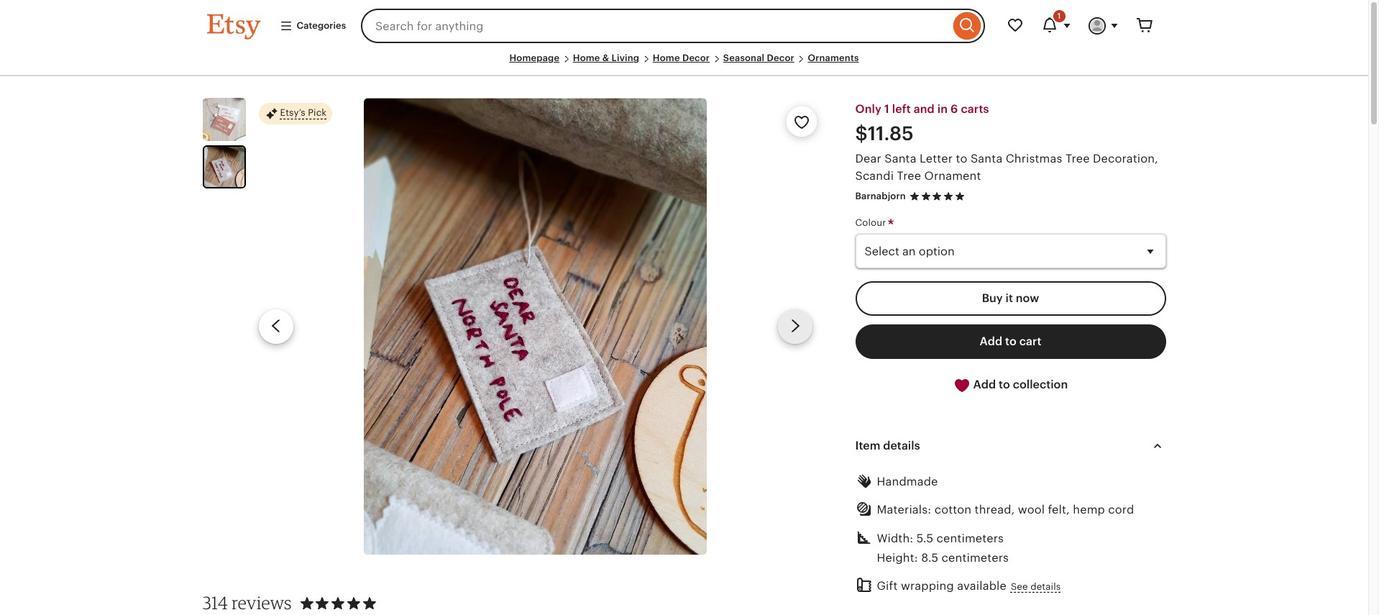 Task type: describe. For each thing, give the bounding box(es) containing it.
categories button
[[269, 13, 357, 39]]

add to cart
[[980, 335, 1042, 348]]

$11.85
[[856, 122, 914, 145]]

&
[[603, 53, 610, 63]]

gift
[[877, 579, 898, 593]]

available
[[958, 579, 1007, 593]]

wool
[[1018, 503, 1045, 517]]

etsy's pick button
[[259, 102, 333, 125]]

add to collection
[[971, 378, 1068, 392]]

collection
[[1013, 378, 1068, 392]]

buy
[[982, 292, 1003, 305]]

it
[[1006, 292, 1014, 305]]

1 vertical spatial tree
[[897, 169, 922, 183]]

to for add to collection
[[999, 378, 1011, 392]]

dear santa letter to santa christmas tree decoration, scandi tree ornament
[[856, 152, 1159, 183]]

Search for anything text field
[[361, 9, 950, 43]]

seasonal decor link
[[724, 53, 795, 63]]

thread,
[[975, 503, 1015, 517]]

letter
[[920, 152, 953, 166]]

5.5
[[917, 531, 934, 545]]

add to cart button
[[856, 325, 1166, 359]]

decoration,
[[1093, 152, 1159, 166]]

see
[[1011, 581, 1028, 592]]

dear santa letter to santa christmas tree decoration scandi image 1 image
[[202, 98, 246, 141]]

0 vertical spatial centimeters
[[937, 531, 1004, 545]]

1 inside dropdown button
[[1058, 12, 1061, 20]]

0 vertical spatial tree
[[1066, 152, 1090, 166]]

handmade
[[877, 475, 938, 489]]

see details link
[[1011, 580, 1061, 594]]

details inside item details dropdown button
[[884, 439, 920, 453]]

materials: cotton thread, wool felt, hemp cord
[[877, 503, 1135, 517]]

hemp
[[1073, 503, 1106, 517]]

8.5
[[922, 551, 939, 564]]

scandi
[[856, 169, 894, 183]]

etsy's
[[280, 108, 305, 118]]

height:
[[877, 551, 918, 564]]

details inside gift wrapping available see details
[[1031, 581, 1061, 592]]

item details button
[[843, 429, 1179, 463]]

314 reviews
[[202, 592, 292, 614]]

314
[[202, 592, 228, 614]]

homepage
[[510, 53, 560, 63]]

dear
[[856, 152, 882, 166]]

item
[[856, 439, 881, 453]]

to for add to cart
[[1006, 335, 1017, 348]]

item details
[[856, 439, 920, 453]]

pick
[[308, 108, 327, 118]]

categories banner
[[181, 0, 1188, 52]]

home & living
[[573, 53, 640, 63]]

to inside dear santa letter to santa christmas tree decoration, scandi tree ornament
[[956, 152, 968, 166]]

cotton
[[935, 503, 972, 517]]

home for home & living
[[573, 53, 600, 63]]

add for add to collection
[[974, 378, 996, 392]]

wrapping
[[901, 579, 954, 593]]

decor for home decor
[[683, 53, 710, 63]]

christmas
[[1006, 152, 1063, 166]]

now
[[1016, 292, 1040, 305]]



Task type: vqa. For each thing, say whether or not it's contained in the screenshot.
&
yes



Task type: locate. For each thing, give the bounding box(es) containing it.
home decor
[[653, 53, 710, 63]]

to inside button
[[1006, 335, 1017, 348]]

living
[[612, 53, 640, 63]]

1 home from the left
[[573, 53, 600, 63]]

decor for seasonal decor
[[767, 53, 795, 63]]

to
[[956, 152, 968, 166], [1006, 335, 1017, 348], [999, 378, 1011, 392]]

add
[[980, 335, 1003, 348], [974, 378, 996, 392]]

tree
[[1066, 152, 1090, 166], [897, 169, 922, 183]]

None search field
[[361, 9, 985, 43]]

menu bar containing homepage
[[207, 52, 1162, 76]]

to up ornament
[[956, 152, 968, 166]]

0 horizontal spatial tree
[[897, 169, 922, 183]]

add inside add to cart button
[[980, 335, 1003, 348]]

barnabjorn link
[[856, 191, 906, 202]]

0 vertical spatial 1
[[1058, 12, 1061, 20]]

add for add to cart
[[980, 335, 1003, 348]]

1 horizontal spatial details
[[1031, 581, 1061, 592]]

home
[[573, 53, 600, 63], [653, 53, 680, 63]]

ornaments link
[[808, 53, 859, 63]]

details right item on the bottom of the page
[[884, 439, 920, 453]]

home for home decor
[[653, 53, 680, 63]]

0 horizontal spatial dear santa letter to santa christmas tree decoration scandi natural & burgundy image
[[204, 147, 244, 187]]

1 vertical spatial details
[[1031, 581, 1061, 592]]

felt,
[[1049, 503, 1070, 517]]

buy it now button
[[856, 282, 1166, 316]]

reviews
[[232, 592, 292, 614]]

to left collection
[[999, 378, 1011, 392]]

1 vertical spatial add
[[974, 378, 996, 392]]

decor right seasonal
[[767, 53, 795, 63]]

width: 5.5 centimeters height: 8.5 centimeters
[[877, 531, 1009, 564]]

0 horizontal spatial home
[[573, 53, 600, 63]]

to inside button
[[999, 378, 1011, 392]]

cord
[[1109, 503, 1135, 517]]

tree right christmas
[[1066, 152, 1090, 166]]

0 horizontal spatial santa
[[885, 152, 917, 166]]

santa
[[885, 152, 917, 166], [971, 152, 1003, 166]]

santa up ornament
[[971, 152, 1003, 166]]

1 inside only 1 left and in 6 carts $11.85
[[885, 102, 890, 116]]

1 horizontal spatial dear santa letter to santa christmas tree decoration scandi natural & burgundy image
[[364, 98, 707, 555]]

decor
[[683, 53, 710, 63], [767, 53, 795, 63]]

1 horizontal spatial tree
[[1066, 152, 1090, 166]]

ornament
[[925, 169, 982, 183]]

carts
[[961, 102, 990, 116]]

2 decor from the left
[[767, 53, 795, 63]]

1 santa from the left
[[885, 152, 917, 166]]

homepage link
[[510, 53, 560, 63]]

1 decor from the left
[[683, 53, 710, 63]]

1 horizontal spatial 1
[[1058, 12, 1061, 20]]

details right the see
[[1031, 581, 1061, 592]]

in
[[938, 102, 948, 116]]

0 vertical spatial add
[[980, 335, 1003, 348]]

0 horizontal spatial decor
[[683, 53, 710, 63]]

none search field inside categories banner
[[361, 9, 985, 43]]

2 santa from the left
[[971, 152, 1003, 166]]

decor down categories banner
[[683, 53, 710, 63]]

colour
[[856, 217, 889, 228]]

1 vertical spatial to
[[1006, 335, 1017, 348]]

add inside add to collection button
[[974, 378, 996, 392]]

seasonal decor
[[724, 53, 795, 63]]

home down search for anything text box
[[653, 53, 680, 63]]

0 vertical spatial to
[[956, 152, 968, 166]]

1 horizontal spatial decor
[[767, 53, 795, 63]]

0 horizontal spatial details
[[884, 439, 920, 453]]

0 horizontal spatial 1
[[885, 102, 890, 116]]

centimeters down the cotton
[[937, 531, 1004, 545]]

6
[[951, 102, 959, 116]]

only 1 left and in 6 carts $11.85
[[856, 102, 990, 145]]

only
[[856, 102, 882, 116]]

home & living link
[[573, 53, 640, 63]]

cart
[[1020, 335, 1042, 348]]

buy it now
[[982, 292, 1040, 305]]

1 vertical spatial 1
[[885, 102, 890, 116]]

add down add to cart button
[[974, 378, 996, 392]]

dear santa letter to santa christmas tree decoration scandi natural & burgundy image
[[364, 98, 707, 555], [204, 147, 244, 187]]

2 vertical spatial to
[[999, 378, 1011, 392]]

left
[[893, 102, 911, 116]]

home left &
[[573, 53, 600, 63]]

menu bar
[[207, 52, 1162, 76]]

add to collection button
[[856, 368, 1166, 403]]

gift wrapping available see details
[[877, 579, 1061, 593]]

1 button
[[1033, 9, 1080, 43]]

0 vertical spatial details
[[884, 439, 920, 453]]

santa down $11.85
[[885, 152, 917, 166]]

materials:
[[877, 503, 932, 517]]

1
[[1058, 12, 1061, 20], [885, 102, 890, 116]]

and
[[914, 102, 935, 116]]

1 horizontal spatial home
[[653, 53, 680, 63]]

to left cart
[[1006, 335, 1017, 348]]

1 horizontal spatial santa
[[971, 152, 1003, 166]]

centimeters
[[937, 531, 1004, 545], [942, 551, 1009, 564]]

1 vertical spatial centimeters
[[942, 551, 1009, 564]]

home decor link
[[653, 53, 710, 63]]

categories
[[297, 20, 346, 31]]

add left cart
[[980, 335, 1003, 348]]

tree down letter
[[897, 169, 922, 183]]

details
[[884, 439, 920, 453], [1031, 581, 1061, 592]]

barnabjorn
[[856, 191, 906, 202]]

ornaments
[[808, 53, 859, 63]]

etsy's pick
[[280, 108, 327, 118]]

2 home from the left
[[653, 53, 680, 63]]

centimeters up gift wrapping available see details
[[942, 551, 1009, 564]]

seasonal
[[724, 53, 765, 63]]

width:
[[877, 531, 914, 545]]



